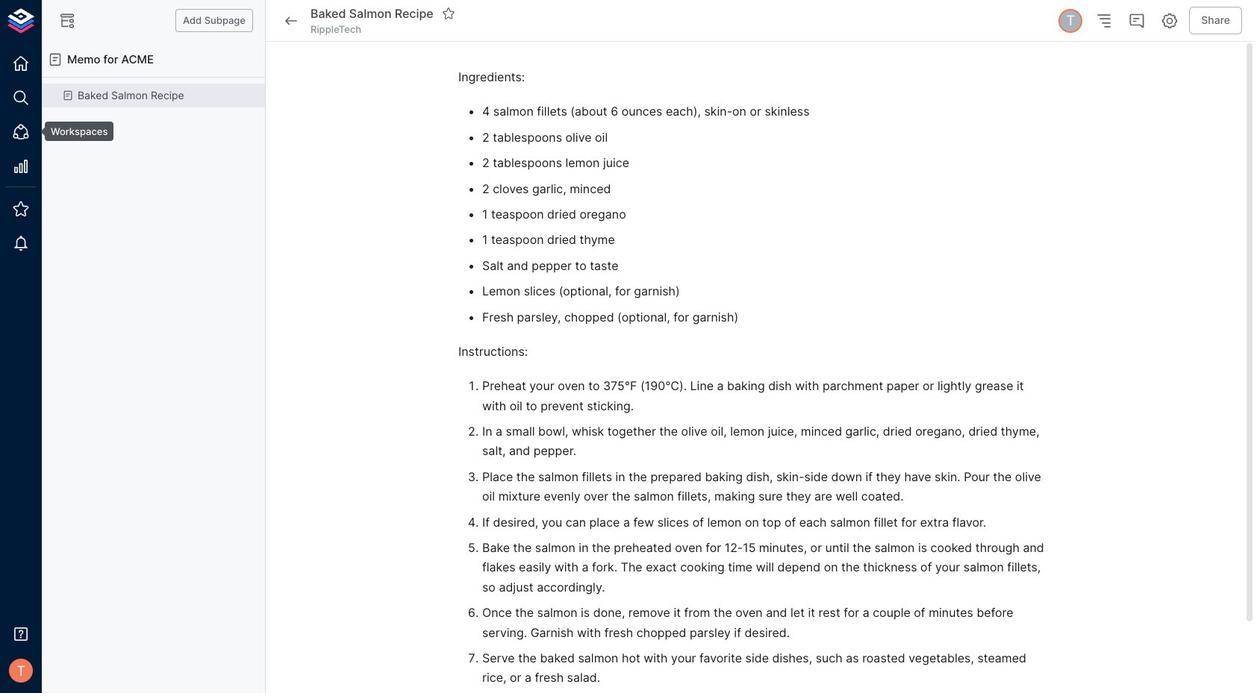 Task type: vqa. For each thing, say whether or not it's contained in the screenshot.
favorite icon
yes



Task type: describe. For each thing, give the bounding box(es) containing it.
settings image
[[1161, 12, 1179, 29]]

table of contents image
[[1096, 12, 1114, 29]]

hide wiki image
[[58, 12, 76, 29]]



Task type: locate. For each thing, give the bounding box(es) containing it.
comments image
[[1128, 12, 1146, 29]]

go back image
[[282, 12, 300, 29]]

tooltip
[[34, 122, 114, 141]]

favorite image
[[442, 7, 455, 20]]



